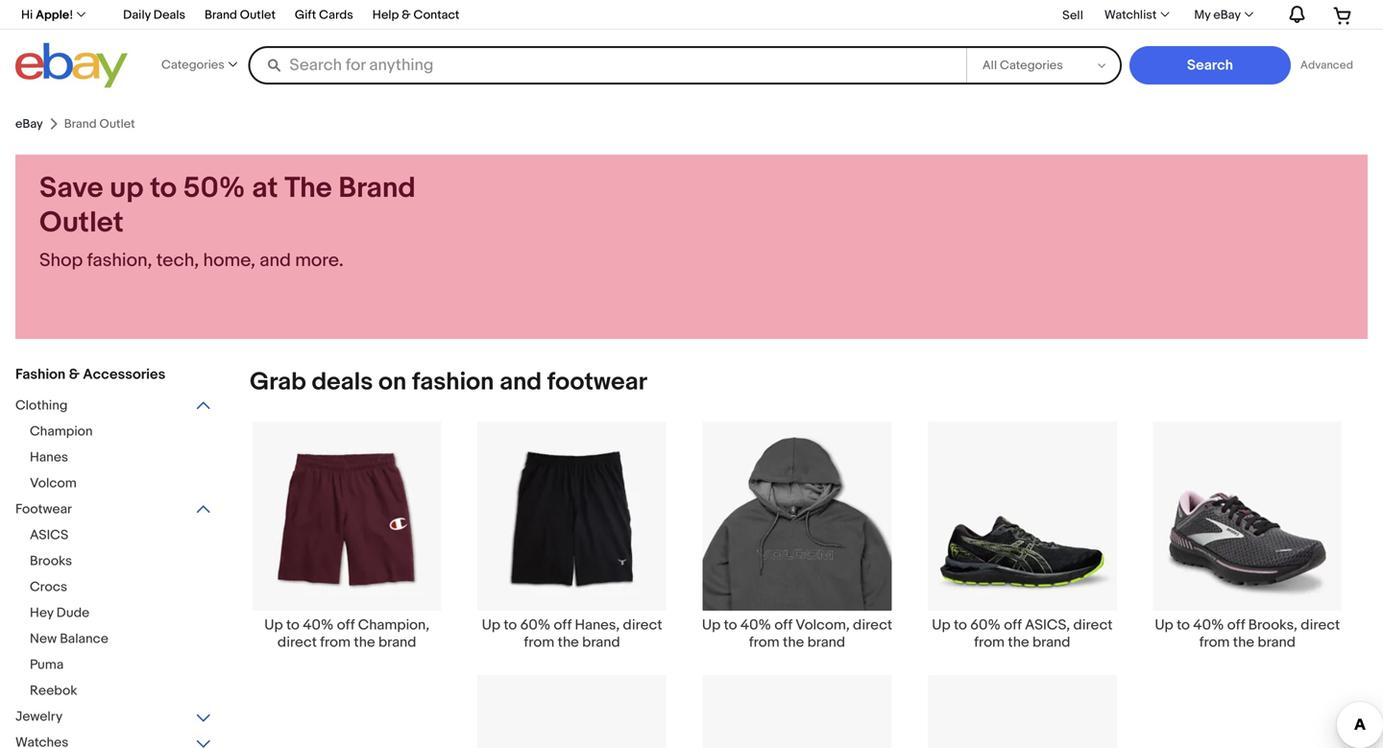 Task type: locate. For each thing, give the bounding box(es) containing it.
off left brooks,
[[1228, 617, 1246, 634]]

3 up from the left
[[702, 617, 721, 634]]

the inside up to 60% off asics, direct from the brand
[[1008, 634, 1030, 651]]

none submit inside banner
[[1130, 46, 1292, 85]]

hanes,
[[575, 617, 620, 634]]

off left volcom,
[[775, 617, 793, 634]]

puma
[[30, 657, 64, 674]]

up for up to 40% off volcom, direct from the brand
[[702, 617, 721, 634]]

to for up to 40% off champion, direct from the brand
[[286, 617, 300, 634]]

1 horizontal spatial and
[[500, 368, 542, 397]]

up to 60% off asics, direct from the brand link
[[910, 421, 1136, 651]]

& inside the save up to 50% at the brand outlet main content
[[69, 366, 80, 383]]

up for up to 60% off hanes, direct from the brand
[[482, 617, 501, 634]]

to inside up to 40% off volcom, direct from the brand
[[724, 617, 738, 634]]

1 60% from the left
[[520, 617, 551, 634]]

direct inside up to 40% off volcom, direct from the brand
[[853, 617, 893, 634]]

the for champion,
[[354, 634, 375, 651]]

3 40% from the left
[[1194, 617, 1225, 634]]

home,
[[203, 249, 256, 272]]

direct inside "up to 40% off champion, direct from the brand"
[[278, 634, 317, 651]]

1 40% from the left
[[303, 617, 334, 634]]

4 from from the left
[[975, 634, 1005, 651]]

!
[[69, 8, 73, 23]]

& right help
[[402, 8, 411, 23]]

my ebay
[[1195, 8, 1242, 23]]

off left asics,
[[1004, 617, 1022, 634]]

0 horizontal spatial and
[[260, 249, 291, 272]]

off for asics,
[[1004, 617, 1022, 634]]

list containing up to 40% off champion, direct from the brand
[[227, 421, 1369, 749]]

4 up from the left
[[932, 617, 951, 634]]

outlet
[[240, 8, 276, 23], [39, 206, 124, 240]]

list
[[227, 421, 1369, 749]]

brand for hanes,
[[583, 634, 621, 651]]

jewelry button
[[15, 709, 212, 728]]

40% for volcom,
[[741, 617, 772, 634]]

1 horizontal spatial 40%
[[741, 617, 772, 634]]

help & contact link
[[373, 5, 460, 27]]

1 horizontal spatial 60%
[[971, 617, 1001, 634]]

brand inside up to 40% off brooks, direct from the brand
[[1258, 634, 1296, 651]]

4 the from the left
[[1008, 634, 1030, 651]]

the inside up to 40% off volcom, direct from the brand
[[783, 634, 805, 651]]

2 from from the left
[[524, 634, 555, 651]]

fashion & accessories
[[15, 366, 166, 383]]

footwear
[[15, 502, 72, 518]]

direct inside up to 60% off hanes, direct from the brand
[[623, 617, 663, 634]]

2 horizontal spatial 40%
[[1194, 617, 1225, 634]]

the inside up to 40% off brooks, direct from the brand
[[1234, 634, 1255, 651]]

from left brooks,
[[1200, 634, 1231, 651]]

from inside up to 60% off hanes, direct from the brand
[[524, 634, 555, 651]]

5 from from the left
[[1200, 634, 1231, 651]]

shop
[[39, 249, 83, 272]]

brand right "the"
[[339, 171, 416, 206]]

off inside up to 40% off brooks, direct from the brand
[[1228, 617, 1246, 634]]

brand inside save up to 50% at the brand outlet shop fashion, tech, home, and more.
[[339, 171, 416, 206]]

40% left brooks,
[[1194, 617, 1225, 634]]

60% left "hanes,"
[[520, 617, 551, 634]]

40% for brooks,
[[1194, 617, 1225, 634]]

2 60% from the left
[[971, 617, 1001, 634]]

40% inside up to 40% off volcom, direct from the brand
[[741, 617, 772, 634]]

banner
[[11, 0, 1369, 93]]

brand for volcom,
[[808, 634, 846, 651]]

off inside "up to 40% off champion, direct from the brand"
[[337, 617, 355, 634]]

and left more.
[[260, 249, 291, 272]]

from for volcom,
[[750, 634, 780, 651]]

from left asics,
[[975, 634, 1005, 651]]

1 vertical spatial outlet
[[39, 206, 124, 240]]

up for up to 60% off asics, direct from the brand
[[932, 617, 951, 634]]

and
[[260, 249, 291, 272], [500, 368, 542, 397]]

60% for hanes,
[[520, 617, 551, 634]]

1 up from the left
[[265, 617, 283, 634]]

1 vertical spatial &
[[69, 366, 80, 383]]

from inside up to 60% off asics, direct from the brand
[[975, 634, 1005, 651]]

at
[[252, 171, 278, 206]]

notifications image
[[1286, 5, 1308, 24]]

your shopping cart image
[[1333, 5, 1355, 24]]

to for up to 40% off brooks, direct from the brand
[[1177, 617, 1191, 634]]

1 brand from the left
[[379, 634, 417, 651]]

1 horizontal spatial ebay
[[1214, 8, 1242, 23]]

3 off from the left
[[775, 617, 793, 634]]

Search for anything text field
[[251, 48, 963, 83]]

champion link
[[30, 424, 227, 442]]

up to 60% off asics, direct from the brand
[[932, 617, 1113, 651]]

outlet inside save up to 50% at the brand outlet shop fashion, tech, home, and more.
[[39, 206, 124, 240]]

balance
[[60, 631, 108, 648]]

outlet left gift
[[240, 8, 276, 23]]

50%
[[183, 171, 246, 206]]

brand for brooks,
[[1258, 634, 1296, 651]]

up inside up to 60% off asics, direct from the brand
[[932, 617, 951, 634]]

0 vertical spatial and
[[260, 249, 291, 272]]

ebay down ebay home "image"
[[15, 117, 43, 131]]

& right fashion
[[69, 366, 80, 383]]

categories button
[[156, 45, 243, 86]]

0 vertical spatial ebay
[[1214, 8, 1242, 23]]

& inside account navigation
[[402, 8, 411, 23]]

volcom,
[[796, 617, 850, 634]]

None submit
[[1130, 46, 1292, 85]]

from inside up to 40% off volcom, direct from the brand
[[750, 634, 780, 651]]

1 from from the left
[[320, 634, 351, 651]]

2 40% from the left
[[741, 617, 772, 634]]

to inside up to 60% off hanes, direct from the brand
[[504, 617, 517, 634]]

2 brand from the left
[[583, 634, 621, 651]]

40% for champion,
[[303, 617, 334, 634]]

0 vertical spatial &
[[402, 8, 411, 23]]

and right the fashion
[[500, 368, 542, 397]]

footwear button
[[15, 502, 212, 520]]

3 the from the left
[[783, 634, 805, 651]]

off left "hanes,"
[[554, 617, 572, 634]]

1 horizontal spatial &
[[402, 8, 411, 23]]

to
[[150, 171, 177, 206], [286, 617, 300, 634], [504, 617, 517, 634], [724, 617, 738, 634], [954, 617, 968, 634], [1177, 617, 1191, 634]]

brooks
[[30, 554, 72, 570]]

ebay right my
[[1214, 8, 1242, 23]]

hi
[[21, 8, 33, 23]]

the
[[354, 634, 375, 651], [558, 634, 579, 651], [783, 634, 805, 651], [1008, 634, 1030, 651], [1234, 634, 1255, 651]]

up to 40% off brooks, direct from the brand link
[[1136, 421, 1361, 651]]

up inside up to 40% off brooks, direct from the brand
[[1155, 617, 1174, 634]]

up for up to 40% off brooks, direct from the brand
[[1155, 617, 1174, 634]]

0 horizontal spatial ebay
[[15, 117, 43, 131]]

5 the from the left
[[1234, 634, 1255, 651]]

brand inside up to 60% off hanes, direct from the brand
[[583, 634, 621, 651]]

direct inside up to 40% off brooks, direct from the brand
[[1301, 617, 1341, 634]]

2 up from the left
[[482, 617, 501, 634]]

40%
[[303, 617, 334, 634], [741, 617, 772, 634], [1194, 617, 1225, 634]]

brand for champion,
[[379, 634, 417, 651]]

brand inside up to 40% off volcom, direct from the brand
[[808, 634, 846, 651]]

direct
[[623, 617, 663, 634], [853, 617, 893, 634], [1074, 617, 1113, 634], [1301, 617, 1341, 634], [278, 634, 317, 651]]

4 brand from the left
[[1033, 634, 1071, 651]]

up for up to 40% off champion, direct from the brand
[[265, 617, 283, 634]]

grab
[[250, 368, 306, 397]]

from left volcom,
[[750, 634, 780, 651]]

brand inside up to 60% off asics, direct from the brand
[[1033, 634, 1071, 651]]

3 brand from the left
[[808, 634, 846, 651]]

40% inside "up to 40% off champion, direct from the brand"
[[303, 617, 334, 634]]

from left "hanes,"
[[524, 634, 555, 651]]

off inside up to 60% off asics, direct from the brand
[[1004, 617, 1022, 634]]

hanes link
[[30, 450, 227, 468]]

hey
[[30, 605, 53, 622]]

3 from from the left
[[750, 634, 780, 651]]

0 vertical spatial brand
[[205, 8, 237, 23]]

daily deals link
[[123, 5, 185, 27]]

up inside up to 60% off hanes, direct from the brand
[[482, 617, 501, 634]]

from left the champion,
[[320, 634, 351, 651]]

1 horizontal spatial outlet
[[240, 8, 276, 23]]

outlet up shop
[[39, 206, 124, 240]]

40% left volcom,
[[741, 617, 772, 634]]

2 off from the left
[[554, 617, 572, 634]]

1 horizontal spatial brand
[[339, 171, 416, 206]]

ebay inside the save up to 50% at the brand outlet main content
[[15, 117, 43, 131]]

brand right deals
[[205, 8, 237, 23]]

0 horizontal spatial 60%
[[520, 617, 551, 634]]

40% inside up to 40% off brooks, direct from the brand
[[1194, 617, 1225, 634]]

1 vertical spatial and
[[500, 368, 542, 397]]

from for brooks,
[[1200, 634, 1231, 651]]

0 horizontal spatial &
[[69, 366, 80, 383]]

5 up from the left
[[1155, 617, 1174, 634]]

up inside "up to 40% off champion, direct from the brand"
[[265, 617, 283, 634]]

sell link
[[1054, 8, 1093, 23]]

up inside up to 40% off volcom, direct from the brand
[[702, 617, 721, 634]]

5 off from the left
[[1228, 617, 1246, 634]]

to inside "up to 40% off champion, direct from the brand"
[[286, 617, 300, 634]]

to inside up to 40% off brooks, direct from the brand
[[1177, 617, 1191, 634]]

brand inside "up to 40% off champion, direct from the brand"
[[379, 634, 417, 651]]

asics link
[[30, 528, 227, 546]]

0 horizontal spatial outlet
[[39, 206, 124, 240]]

reebok
[[30, 683, 77, 700]]

1 vertical spatial brand
[[339, 171, 416, 206]]

2 the from the left
[[558, 634, 579, 651]]

up
[[265, 617, 283, 634], [482, 617, 501, 634], [702, 617, 721, 634], [932, 617, 951, 634], [1155, 617, 1174, 634]]

60% left asics,
[[971, 617, 1001, 634]]

40% left the champion,
[[303, 617, 334, 634]]

from
[[320, 634, 351, 651], [524, 634, 555, 651], [750, 634, 780, 651], [975, 634, 1005, 651], [1200, 634, 1231, 651]]

the inside "up to 40% off champion, direct from the brand"
[[354, 634, 375, 651]]

to inside up to 60% off asics, direct from the brand
[[954, 617, 968, 634]]

from inside up to 40% off brooks, direct from the brand
[[1200, 634, 1231, 651]]

5 brand from the left
[[1258, 634, 1296, 651]]

ebay
[[1214, 8, 1242, 23], [15, 117, 43, 131]]

&
[[402, 8, 411, 23], [69, 366, 80, 383]]

the inside up to 60% off hanes, direct from the brand
[[558, 634, 579, 651]]

banner containing hi
[[11, 0, 1369, 93]]

60% inside up to 60% off asics, direct from the brand
[[971, 617, 1001, 634]]

categories
[[161, 58, 225, 73]]

save
[[39, 171, 103, 206]]

clothing champion hanes volcom footwear asics brooks crocs hey dude new balance puma reebok jewelry
[[15, 398, 108, 726]]

off inside up to 40% off volcom, direct from the brand
[[775, 617, 793, 634]]

direct for up to 40% off volcom, direct from the brand
[[853, 617, 893, 634]]

0 vertical spatial outlet
[[240, 8, 276, 23]]

60% inside up to 60% off hanes, direct from the brand
[[520, 617, 551, 634]]

fashion,
[[87, 249, 152, 272]]

off inside up to 60% off hanes, direct from the brand
[[554, 617, 572, 634]]

up to 60% off hanes, direct from the brand
[[482, 617, 663, 651]]

deals
[[312, 368, 373, 397]]

gift
[[295, 8, 316, 23]]

brand
[[205, 8, 237, 23], [339, 171, 416, 206]]

from inside "up to 40% off champion, direct from the brand"
[[320, 634, 351, 651]]

advanced
[[1301, 59, 1354, 72]]

puma link
[[30, 657, 227, 676]]

direct inside up to 60% off asics, direct from the brand
[[1074, 617, 1113, 634]]

0 horizontal spatial 40%
[[303, 617, 334, 634]]

0 horizontal spatial brand
[[205, 8, 237, 23]]

60% for asics,
[[971, 617, 1001, 634]]

off left the champion,
[[337, 617, 355, 634]]

4 off from the left
[[1004, 617, 1022, 634]]

save up to 50% at the brand outlet main content
[[0, 109, 1384, 749]]

1 the from the left
[[354, 634, 375, 651]]

off
[[337, 617, 355, 634], [554, 617, 572, 634], [775, 617, 793, 634], [1004, 617, 1022, 634], [1228, 617, 1246, 634]]

the for asics,
[[1008, 634, 1030, 651]]

contact
[[414, 8, 460, 23]]

from for asics,
[[975, 634, 1005, 651]]

1 vertical spatial ebay
[[15, 117, 43, 131]]

champion,
[[358, 617, 430, 634]]

watchlist
[[1105, 8, 1157, 23]]

60%
[[520, 617, 551, 634], [971, 617, 1001, 634]]

1 off from the left
[[337, 617, 355, 634]]



Task type: describe. For each thing, give the bounding box(es) containing it.
footwear
[[548, 368, 648, 397]]

crocs
[[30, 580, 67, 596]]

off for champion,
[[337, 617, 355, 634]]

brand outlet link
[[205, 5, 276, 27]]

off for volcom,
[[775, 617, 793, 634]]

up to 40% off champion, direct from the brand
[[265, 617, 430, 651]]

advanced link
[[1292, 46, 1364, 85]]

jewelry
[[15, 709, 63, 726]]

watchlist link
[[1094, 4, 1179, 27]]

off for brooks,
[[1228, 617, 1246, 634]]

list inside the save up to 50% at the brand outlet main content
[[227, 421, 1369, 749]]

up
[[110, 171, 144, 206]]

volcom link
[[30, 476, 227, 494]]

my ebay link
[[1184, 4, 1263, 27]]

more.
[[295, 249, 344, 272]]

champion
[[30, 424, 93, 440]]

tech,
[[156, 249, 199, 272]]

help
[[373, 8, 399, 23]]

ebay link
[[15, 117, 43, 131]]

from for hanes,
[[524, 634, 555, 651]]

cards
[[319, 8, 353, 23]]

& for help
[[402, 8, 411, 23]]

up to 60% off hanes, direct from the brand link
[[460, 421, 685, 651]]

ebay inside 'link'
[[1214, 8, 1242, 23]]

asics,
[[1026, 617, 1071, 634]]

& for fashion
[[69, 366, 80, 383]]

up to 40% off volcom, direct from the brand
[[702, 617, 893, 651]]

off for hanes,
[[554, 617, 572, 634]]

account navigation
[[11, 0, 1369, 30]]

clothing
[[15, 398, 68, 414]]

to for up to 60% off asics, direct from the brand
[[954, 617, 968, 634]]

daily deals
[[123, 8, 185, 23]]

direct for up to 40% off champion, direct from the brand
[[278, 634, 317, 651]]

sell
[[1063, 8, 1084, 23]]

from for champion,
[[320, 634, 351, 651]]

crocs link
[[30, 580, 227, 598]]

to inside save up to 50% at the brand outlet shop fashion, tech, home, and more.
[[150, 171, 177, 206]]

ebay home image
[[15, 42, 128, 88]]

brand inside brand outlet link
[[205, 8, 237, 23]]

hanes
[[30, 450, 68, 466]]

direct for up to 60% off asics, direct from the brand
[[1074, 617, 1113, 634]]

the
[[285, 171, 332, 206]]

new balance link
[[30, 631, 227, 650]]

save up to 50% at the brand outlet shop fashion, tech, home, and more.
[[39, 171, 416, 272]]

hey dude link
[[30, 605, 227, 624]]

gift cards link
[[295, 5, 353, 27]]

clothing button
[[15, 398, 212, 416]]

the for hanes,
[[558, 634, 579, 651]]

accessories
[[83, 366, 166, 383]]

direct for up to 60% off hanes, direct from the brand
[[623, 617, 663, 634]]

gift cards
[[295, 8, 353, 23]]

up to 40% off volcom, direct from the brand link
[[685, 421, 910, 651]]

brand for asics,
[[1033, 634, 1071, 651]]

to for up to 40% off volcom, direct from the brand
[[724, 617, 738, 634]]

deals
[[154, 8, 185, 23]]

volcom
[[30, 476, 77, 492]]

to for up to 60% off hanes, direct from the brand
[[504, 617, 517, 634]]

direct for up to 40% off brooks, direct from the brand
[[1301, 617, 1341, 634]]

up to 40% off champion, direct from the brand link
[[234, 421, 460, 651]]

reebok link
[[30, 683, 227, 702]]

on
[[379, 368, 407, 397]]

my
[[1195, 8, 1211, 23]]

grab deals on fashion and footwear
[[250, 368, 648, 397]]

brand outlet
[[205, 8, 276, 23]]

apple
[[36, 8, 69, 23]]

daily
[[123, 8, 151, 23]]

asics
[[30, 528, 68, 544]]

up to 40% off brooks, direct from the brand
[[1155, 617, 1341, 651]]

help & contact
[[373, 8, 460, 23]]

hi apple !
[[21, 8, 73, 23]]

brooks,
[[1249, 617, 1298, 634]]

and inside save up to 50% at the brand outlet shop fashion, tech, home, and more.
[[260, 249, 291, 272]]

new
[[30, 631, 57, 648]]

fashion
[[412, 368, 494, 397]]

dude
[[56, 605, 90, 622]]

brooks link
[[30, 554, 227, 572]]

fashion
[[15, 366, 66, 383]]

outlet inside account navigation
[[240, 8, 276, 23]]

the for brooks,
[[1234, 634, 1255, 651]]

the for volcom,
[[783, 634, 805, 651]]



Task type: vqa. For each thing, say whether or not it's contained in the screenshot.
'My'
yes



